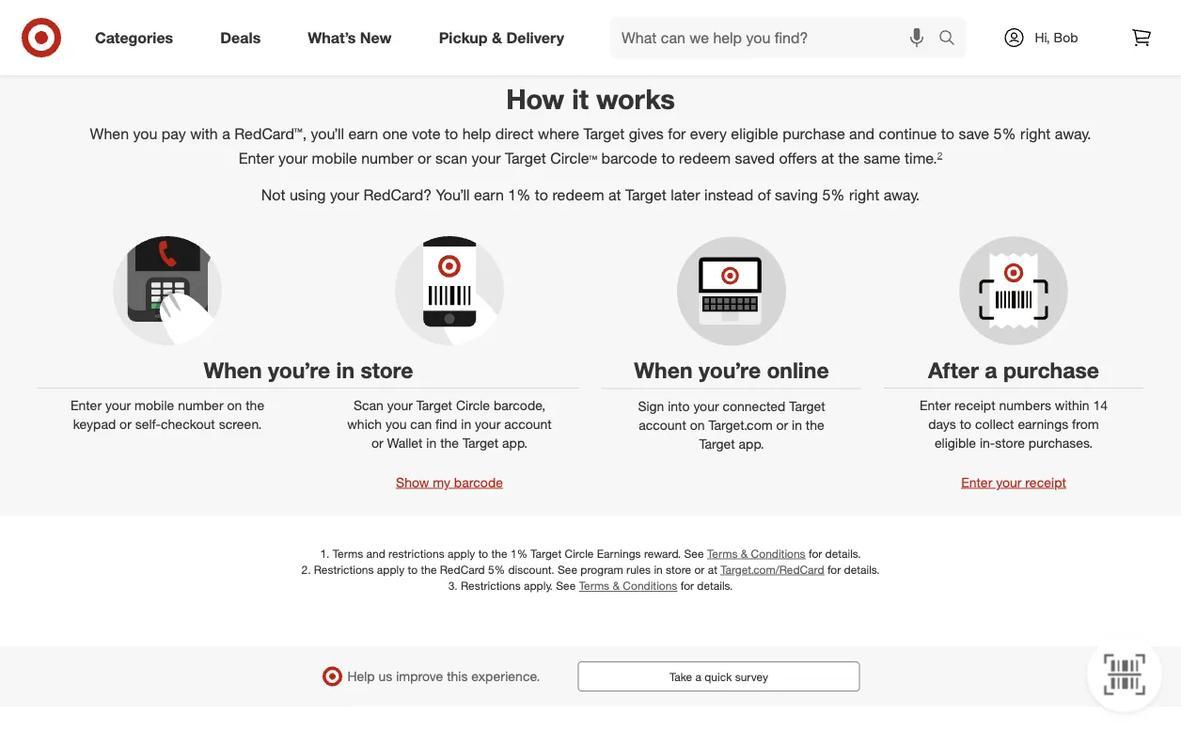 Task type: describe. For each thing, give the bounding box(es) containing it.
away. inside when you pay with a redcard™, you'll earn one vote to help direct where target gives for every eligible purchase and continue to save 5% right away. enter your mobile number or scan your target circle™ barcode to redeem saved offers at the same time.
[[1056, 125, 1092, 143]]

same
[[864, 149, 901, 168]]

how it works
[[507, 82, 675, 115]]

purchase inside when you pay with a redcard™, you'll earn one vote to help direct where target gives for every eligible purchase and continue to save 5% right away. enter your mobile number or scan your target circle™ barcode to redeem saved offers at the same time.
[[783, 125, 846, 143]]

target down direct
[[505, 149, 547, 168]]

target.com/redcard
[[721, 562, 825, 577]]

help
[[463, 125, 492, 143]]

enter receipt numbers within 14 days to collect earnings from eligible in-store purchases.
[[920, 397, 1109, 451]]

barcode,
[[494, 397, 546, 413]]

barcode inside when you pay with a redcard™, you'll earn one vote to help direct where target gives for every eligible purchase and continue to save 5% right away. enter your mobile number or scan your target circle™ barcode to redeem saved offers at the same time.
[[602, 149, 658, 168]]

time.
[[905, 149, 938, 168]]

and inside when you pay with a redcard™, you'll earn one vote to help direct where target gives for every eligible purchase and continue to save 5% right away. enter your mobile number or scan your target circle™ barcode to redeem saved offers at the same time.
[[850, 125, 875, 143]]

1 vertical spatial conditions
[[623, 579, 678, 593]]

1 horizontal spatial apply
[[448, 546, 476, 560]]

what's new
[[308, 28, 392, 47]]

for up target.com/redcard link
[[809, 546, 823, 560]]

after a purchase
[[929, 357, 1100, 383]]

you'll
[[436, 186, 470, 204]]

from
[[1073, 416, 1100, 432]]

for down reward.
[[681, 579, 694, 593]]

target left later
[[626, 186, 667, 204]]

works
[[597, 82, 675, 115]]

purchases.
[[1029, 434, 1094, 451]]

in inside the sign into your connected target account on target.com or in the target app.
[[792, 416, 803, 433]]

find
[[436, 416, 458, 432]]

1 horizontal spatial purchase
[[1004, 357, 1100, 383]]

target down online
[[790, 398, 826, 414]]

at inside when you pay with a redcard™, you'll earn one vote to help direct where target gives for every eligible purchase and continue to save 5% right away. enter your mobile number or scan your target circle™ barcode to redeem saved offers at the same time.
[[822, 149, 835, 168]]

your inside the sign into your connected target account on target.com or in the target app.
[[694, 398, 719, 414]]

terms & conditions link for 1. terms and restrictions apply to the 1% target circle earnings reward. see
[[708, 546, 806, 560]]

saved
[[736, 149, 775, 168]]

target up find
[[417, 397, 453, 413]]

search
[[931, 30, 976, 49]]

account inside the sign into your connected target account on target.com or in the target app.
[[639, 416, 687, 433]]

1 vertical spatial details.
[[845, 562, 880, 577]]

earnings
[[597, 546, 641, 560]]

continue
[[879, 125, 938, 143]]

hi, bob
[[1036, 29, 1079, 46]]

eligible inside when you pay with a redcard™, you'll earn one vote to help direct where target gives for every eligible purchase and continue to save 5% right away. enter your mobile number or scan your target circle™ barcode to redeem saved offers at the same time.
[[731, 125, 779, 143]]

saving
[[775, 186, 819, 204]]

1 horizontal spatial 5%
[[823, 186, 846, 204]]

1 horizontal spatial terms
[[579, 579, 610, 593]]

numbers
[[1000, 397, 1052, 413]]

us
[[379, 668, 393, 685]]

circle™
[[551, 149, 598, 168]]

when for when you pay with a redcard™, you'll earn one vote to help direct where target gives for every eligible purchase and continue to save 5% right away. enter your mobile number or scan your target circle™ barcode to redeem saved offers at the same time.
[[90, 125, 129, 143]]

direct
[[496, 125, 534, 143]]

1 vertical spatial apply
[[377, 562, 405, 577]]

0 horizontal spatial at
[[609, 186, 622, 204]]

quick
[[705, 670, 732, 684]]

pickup
[[439, 28, 488, 47]]

14
[[1094, 397, 1109, 413]]

3.
[[449, 579, 458, 593]]

or inside the sign into your connected target account on target.com or in the target app.
[[777, 416, 789, 433]]

on inside the sign into your connected target account on target.com or in the target app.
[[690, 416, 705, 433]]

2 vertical spatial see
[[556, 579, 576, 593]]

to down gives
[[662, 149, 675, 168]]

or inside enter your mobile number on the keypad or self-checkout screen.
[[120, 416, 132, 432]]

pickup & delivery
[[439, 28, 565, 47]]

wallet
[[387, 434, 423, 451]]

0 vertical spatial see
[[685, 546, 704, 560]]

0 vertical spatial store
[[361, 357, 414, 383]]

improve
[[396, 668, 443, 685]]

1. terms and restrictions apply to the 1% target circle earnings reward. see terms & conditions for details. 2. restrictions apply to the redcard 5% discount. see program rules in store or at target.com/redcard for details. 3. restrictions apply. see terms & conditions for details.
[[302, 546, 880, 593]]

circle inside scan your target circle barcode, which you can find in your account or wallet in the target app.
[[456, 397, 490, 413]]

enter your receipt
[[962, 474, 1067, 490]]

program
[[581, 562, 624, 577]]

app. inside the sign into your connected target account on target.com or in the target app.
[[739, 435, 765, 452]]

1 vertical spatial restrictions
[[461, 579, 521, 593]]

when for when you're in store
[[204, 357, 262, 383]]

redcard?
[[364, 186, 432, 204]]

delivery
[[507, 28, 565, 47]]

restrictions
[[389, 546, 445, 560]]

which
[[347, 416, 382, 432]]

in down can
[[427, 434, 437, 451]]

the inside enter your mobile number on the keypad or self-checkout screen.
[[246, 397, 264, 413]]

scan
[[354, 397, 384, 413]]

pickup & delivery link
[[423, 17, 588, 58]]

at inside 1. terms and restrictions apply to the 1% target circle earnings reward. see terms & conditions for details. 2. restrictions apply to the redcard 5% discount. see program rules in store or at target.com/redcard for details. 3. restrictions apply. see terms & conditions for details.
[[708, 562, 718, 577]]

target.com/redcard link
[[721, 562, 825, 577]]

reward.
[[645, 546, 681, 560]]

when you're in store
[[204, 357, 414, 383]]

store inside 1. terms and restrictions apply to the 1% target circle earnings reward. see terms & conditions for details. 2. restrictions apply to the redcard 5% discount. see program rules in store or at target.com/redcard for details. 3. restrictions apply. see terms & conditions for details.
[[666, 562, 692, 577]]

survey
[[736, 670, 769, 684]]

0 horizontal spatial redeem
[[553, 186, 605, 204]]

take
[[670, 670, 693, 684]]

right inside when you pay with a redcard™, you'll earn one vote to help direct where target gives for every eligible purchase and continue to save 5% right away. enter your mobile number or scan your target circle™ barcode to redeem saved offers at the same time.
[[1021, 125, 1051, 143]]

into
[[668, 398, 690, 414]]

2
[[938, 149, 943, 161]]

& inside pickup & delivery link
[[492, 28, 502, 47]]

not
[[261, 186, 286, 204]]

you're for online
[[699, 357, 761, 384]]

with
[[190, 125, 218, 143]]

0 horizontal spatial terms
[[333, 546, 363, 560]]

your inside enter your receipt button
[[997, 474, 1022, 490]]

2.
[[302, 562, 311, 577]]

of
[[758, 186, 771, 204]]

hi,
[[1036, 29, 1051, 46]]

when you pay with a redcard™, you'll earn one vote to help direct where target gives for every eligible purchase and continue to save 5% right away. enter your mobile number or scan your target circle™ barcode to redeem saved offers at the same time.
[[90, 125, 1092, 168]]

2 vertical spatial details.
[[698, 579, 733, 593]]

or inside 1. terms and restrictions apply to the 1% target circle earnings reward. see terms & conditions for details. 2. restrictions apply to the redcard 5% discount. see program rules in store or at target.com/redcard for details. 3. restrictions apply. see terms & conditions for details.
[[695, 562, 705, 577]]

to up 2 link
[[942, 125, 955, 143]]

sign into your connected target account on target.com or in the target app.
[[638, 398, 826, 452]]

target down how it works
[[584, 125, 625, 143]]

bob
[[1055, 29, 1079, 46]]

in up the scan
[[336, 357, 355, 383]]

2 link
[[938, 149, 943, 161]]

in-
[[980, 434, 996, 451]]

to up redcard
[[479, 546, 489, 560]]

checkout
[[161, 416, 215, 432]]

one
[[383, 125, 408, 143]]

new
[[360, 28, 392, 47]]

help us improve this experience.
[[348, 668, 540, 685]]

5% for 1. terms and restrictions apply to the 1% target circle earnings reward. see terms & conditions for details. 2. restrictions apply to the redcard 5% discount. see program rules in store or at target.com/redcard for details. 3. restrictions apply. see terms & conditions for details.
[[488, 562, 505, 577]]

not using your redcard? you'll earn 1% to redeem at target later instead of saving 5% right away.
[[261, 186, 921, 204]]

1 horizontal spatial conditions
[[751, 546, 806, 560]]

online
[[767, 357, 830, 384]]

it
[[572, 82, 589, 115]]

enter for enter your mobile number on the keypad or self-checkout screen.
[[71, 397, 102, 413]]

using
[[290, 186, 326, 204]]

instead
[[705, 186, 754, 204]]

the right restrictions on the bottom left of the page
[[492, 546, 508, 560]]

you inside when you pay with a redcard™, you'll earn one vote to help direct where target gives for every eligible purchase and continue to save 5% right away. enter your mobile number or scan your target circle™ barcode to redeem saved offers at the same time.
[[133, 125, 157, 143]]

redeem inside when you pay with a redcard™, you'll earn one vote to help direct where target gives for every eligible purchase and continue to save 5% right away. enter your mobile number or scan your target circle™ barcode to redeem saved offers at the same time.
[[679, 149, 731, 168]]

5% for when you pay with a redcard™, you'll earn one vote to help direct where target gives for every eligible purchase and continue to save 5% right away. enter your mobile number or scan your target circle™ barcode to redeem saved offers at the same time.
[[994, 125, 1017, 143]]

you inside scan your target circle barcode, which you can find in your account or wallet in the target app.
[[386, 416, 407, 432]]

1 vertical spatial right
[[850, 186, 880, 204]]

keypad
[[73, 416, 116, 432]]

when you're online
[[635, 357, 830, 384]]

or inside when you pay with a redcard™, you'll earn one vote to help direct where target gives for every eligible purchase and continue to save 5% right away. enter your mobile number or scan your target circle™ barcode to redeem saved offers at the same time.
[[418, 149, 431, 168]]

to down restrictions on the bottom left of the page
[[408, 562, 418, 577]]

1 vertical spatial earn
[[474, 186, 504, 204]]

rules
[[627, 562, 651, 577]]



Task type: locate. For each thing, give the bounding box(es) containing it.
0 vertical spatial 1%
[[508, 186, 531, 204]]

or
[[418, 149, 431, 168], [120, 416, 132, 432], [777, 416, 789, 433], [372, 434, 384, 451], [695, 562, 705, 577]]

2 vertical spatial store
[[666, 562, 692, 577]]

enter your receipt button
[[962, 473, 1067, 492]]

your up keypad
[[105, 397, 131, 413]]

& down program
[[613, 579, 620, 593]]

earn
[[349, 125, 379, 143], [474, 186, 504, 204]]

account down barcode,
[[505, 416, 552, 432]]

target down target.com
[[700, 435, 736, 452]]

to inside enter receipt numbers within 14 days to collect earnings from eligible in-store purchases.
[[961, 416, 972, 432]]

take a quick survey
[[670, 670, 769, 684]]

number up checkout
[[178, 397, 224, 413]]

to down where
[[535, 186, 549, 204]]

on up screen.
[[227, 397, 242, 413]]

0 vertical spatial on
[[227, 397, 242, 413]]

search button
[[931, 17, 976, 62]]

0 vertical spatial conditions
[[751, 546, 806, 560]]

2 horizontal spatial store
[[996, 434, 1026, 451]]

restrictions down redcard
[[461, 579, 521, 593]]

mobile inside enter your mobile number on the keypad or self-checkout screen.
[[135, 397, 174, 413]]

0 vertical spatial restrictions
[[314, 562, 374, 577]]

in inside 1. terms and restrictions apply to the 1% target circle earnings reward. see terms & conditions for details. 2. restrictions apply to the redcard 5% discount. see program rules in store or at target.com/redcard for details. 3. restrictions apply. see terms & conditions for details.
[[654, 562, 663, 577]]

you
[[133, 125, 157, 143], [386, 416, 407, 432]]

store down reward.
[[666, 562, 692, 577]]

away.
[[1056, 125, 1092, 143], [884, 186, 921, 204]]

2 vertical spatial at
[[708, 562, 718, 577]]

1 horizontal spatial app.
[[739, 435, 765, 452]]

a inside when you pay with a redcard™, you'll earn one vote to help direct where target gives for every eligible purchase and continue to save 5% right away. enter your mobile number or scan your target circle™ barcode to redeem saved offers at the same time.
[[222, 125, 230, 143]]

1 horizontal spatial account
[[639, 416, 687, 433]]

what's
[[308, 28, 356, 47]]

app. inside scan your target circle barcode, which you can find in your account or wallet in the target app.
[[503, 434, 528, 451]]

purchase up offers
[[783, 125, 846, 143]]

0 horizontal spatial apply
[[377, 562, 405, 577]]

eligible
[[731, 125, 779, 143], [935, 434, 977, 451]]

your down enter receipt numbers within 14 days to collect earnings from eligible in-store purchases.
[[997, 474, 1022, 490]]

you're for in
[[268, 357, 330, 383]]

5%
[[994, 125, 1017, 143], [823, 186, 846, 204], [488, 562, 505, 577]]

deals
[[220, 28, 261, 47]]

2 vertical spatial &
[[613, 579, 620, 593]]

show
[[396, 474, 429, 490]]

redeem
[[679, 149, 731, 168], [553, 186, 605, 204]]

0 vertical spatial purchase
[[783, 125, 846, 143]]

at
[[822, 149, 835, 168], [609, 186, 622, 204], [708, 562, 718, 577]]

help
[[348, 668, 375, 685]]

0 horizontal spatial you
[[133, 125, 157, 143]]

enter inside enter receipt numbers within 14 days to collect earnings from eligible in-store purchases.
[[920, 397, 951, 413]]

terms up target.com/redcard link
[[708, 546, 738, 560]]

& up target.com/redcard link
[[741, 546, 748, 560]]

2 vertical spatial 5%
[[488, 562, 505, 577]]

show my barcode button
[[396, 473, 503, 492]]

1 horizontal spatial store
[[666, 562, 692, 577]]

when
[[90, 125, 129, 143], [204, 357, 262, 383], [635, 357, 693, 384]]

purchase up within
[[1004, 357, 1100, 383]]

circle up find
[[456, 397, 490, 413]]

in right find
[[461, 416, 472, 432]]

1 vertical spatial circle
[[565, 546, 594, 560]]

pay
[[162, 125, 186, 143]]

circle up program
[[565, 546, 594, 560]]

1 vertical spatial receipt
[[1026, 474, 1067, 490]]

1 horizontal spatial circle
[[565, 546, 594, 560]]

earn right you'll
[[474, 186, 504, 204]]

0 vertical spatial terms & conditions link
[[708, 546, 806, 560]]

the down restrictions on the bottom left of the page
[[421, 562, 437, 577]]

a for after a purchase
[[986, 357, 998, 383]]

number down one
[[362, 149, 414, 168]]

1 vertical spatial mobile
[[135, 397, 174, 413]]

redcard™,
[[235, 125, 307, 143]]

2 horizontal spatial a
[[986, 357, 998, 383]]

1 horizontal spatial you're
[[699, 357, 761, 384]]

a right 'with'
[[222, 125, 230, 143]]

1 vertical spatial a
[[986, 357, 998, 383]]

0 vertical spatial redeem
[[679, 149, 731, 168]]

or right rules
[[695, 562, 705, 577]]

sign
[[638, 398, 665, 414]]

or down "connected"
[[777, 416, 789, 433]]

0 horizontal spatial 5%
[[488, 562, 505, 577]]

a right take
[[696, 670, 702, 684]]

enter inside when you pay with a redcard™, you'll earn one vote to help direct where target gives for every eligible purchase and continue to save 5% right away. enter your mobile number or scan your target circle™ barcode to redeem saved offers at the same time.
[[239, 149, 274, 168]]

save
[[959, 125, 990, 143]]

1 vertical spatial redeem
[[553, 186, 605, 204]]

conditions down rules
[[623, 579, 678, 593]]

apply
[[448, 546, 476, 560], [377, 562, 405, 577]]

0 vertical spatial receipt
[[955, 397, 996, 413]]

1% up discount.
[[511, 546, 528, 560]]

scan your target circle barcode, which you can find in your account or wallet in the target app.
[[347, 397, 552, 451]]

0 vertical spatial a
[[222, 125, 230, 143]]

1 you're from the left
[[268, 357, 330, 383]]

or inside scan your target circle barcode, which you can find in your account or wallet in the target app.
[[372, 434, 384, 451]]

1 horizontal spatial on
[[690, 416, 705, 433]]

this
[[447, 668, 468, 685]]

app.
[[503, 434, 528, 451], [739, 435, 765, 452]]

and left restrictions on the bottom left of the page
[[367, 546, 386, 560]]

0 horizontal spatial terms & conditions link
[[579, 579, 678, 593]]

0 horizontal spatial store
[[361, 357, 414, 383]]

your down redcard™,
[[279, 149, 308, 168]]

target up show my barcode
[[463, 434, 499, 451]]

for inside when you pay with a redcard™, you'll earn one vote to help direct where target gives for every eligible purchase and continue to save 5% right away. enter your mobile number or scan your target circle™ barcode to redeem saved offers at the same time.
[[668, 125, 686, 143]]

terms & conditions link up target.com/redcard link
[[708, 546, 806, 560]]

eligible up saved
[[731, 125, 779, 143]]

2 horizontal spatial 5%
[[994, 125, 1017, 143]]

for right target.com/redcard link
[[828, 562, 841, 577]]

account
[[505, 416, 552, 432], [639, 416, 687, 433]]

can
[[411, 416, 432, 432]]

1 horizontal spatial &
[[613, 579, 620, 593]]

0 horizontal spatial a
[[222, 125, 230, 143]]

0 vertical spatial circle
[[456, 397, 490, 413]]

categories
[[95, 28, 173, 47]]

terms
[[333, 546, 363, 560], [708, 546, 738, 560], [579, 579, 610, 593]]

my
[[433, 474, 451, 490]]

right right "save"
[[1021, 125, 1051, 143]]

store down collect
[[996, 434, 1026, 451]]

apply up redcard
[[448, 546, 476, 560]]

0 horizontal spatial mobile
[[135, 397, 174, 413]]

0 horizontal spatial right
[[850, 186, 880, 204]]

within
[[1056, 397, 1090, 413]]

after
[[929, 357, 980, 383]]

your
[[279, 149, 308, 168], [472, 149, 501, 168], [330, 186, 359, 204], [105, 397, 131, 413], [387, 397, 413, 413], [694, 398, 719, 414], [475, 416, 501, 432], [997, 474, 1022, 490]]

offers
[[780, 149, 818, 168]]

your down help in the left top of the page
[[472, 149, 501, 168]]

number inside when you pay with a redcard™, you'll earn one vote to help direct where target gives for every eligible purchase and continue to save 5% right away. enter your mobile number or scan your target circle™ barcode to redeem saved offers at the same time.
[[362, 149, 414, 168]]

What can we help you find? suggestions appear below search field
[[611, 17, 944, 58]]

receipt inside enter receipt numbers within 14 days to collect earnings from eligible in-store purchases.
[[955, 397, 996, 413]]

to up scan
[[445, 125, 458, 143]]

your up can
[[387, 397, 413, 413]]

enter your mobile number on the keypad or self-checkout screen.
[[71, 397, 264, 432]]

0 vertical spatial and
[[850, 125, 875, 143]]

scan
[[436, 149, 468, 168]]

restrictions
[[314, 562, 374, 577], [461, 579, 521, 593]]

0 horizontal spatial number
[[178, 397, 224, 413]]

app. down barcode,
[[503, 434, 528, 451]]

you left 'pay'
[[133, 125, 157, 143]]

your down barcode,
[[475, 416, 501, 432]]

5% inside 1. terms and restrictions apply to the 1% target circle earnings reward. see terms & conditions for details. 2. restrictions apply to the redcard 5% discount. see program rules in store or at target.com/redcard for details. 3. restrictions apply. see terms & conditions for details.
[[488, 562, 505, 577]]

0 horizontal spatial away.
[[884, 186, 921, 204]]

1 vertical spatial number
[[178, 397, 224, 413]]

1 horizontal spatial eligible
[[935, 434, 977, 451]]

target up discount.
[[531, 546, 562, 560]]

discount.
[[508, 562, 555, 577]]

to
[[445, 125, 458, 143], [942, 125, 955, 143], [662, 149, 675, 168], [535, 186, 549, 204], [961, 416, 972, 432], [479, 546, 489, 560], [408, 562, 418, 577]]

how
[[507, 82, 565, 115]]

receipt up collect
[[955, 397, 996, 413]]

store inside enter receipt numbers within 14 days to collect earnings from eligible in-store purchases.
[[996, 434, 1026, 451]]

you'll
[[311, 125, 344, 143]]

0 horizontal spatial receipt
[[955, 397, 996, 413]]

0 horizontal spatial and
[[367, 546, 386, 560]]

0 vertical spatial details.
[[826, 546, 862, 560]]

your inside enter your mobile number on the keypad or self-checkout screen.
[[105, 397, 131, 413]]

redeem down every
[[679, 149, 731, 168]]

0 horizontal spatial eligible
[[731, 125, 779, 143]]

when up screen.
[[204, 357, 262, 383]]

1% inside 1. terms and restrictions apply to the 1% target circle earnings reward. see terms & conditions for details. 2. restrictions apply to the redcard 5% discount. see program rules in store or at target.com/redcard for details. 3. restrictions apply. see terms & conditions for details.
[[511, 546, 528, 560]]

the
[[839, 149, 860, 168], [246, 397, 264, 413], [806, 416, 825, 433], [441, 434, 459, 451], [492, 546, 508, 560], [421, 562, 437, 577]]

the inside when you pay with a redcard™, you'll earn one vote to help direct where target gives for every eligible purchase and continue to save 5% right away. enter your mobile number or scan your target circle™ barcode to redeem saved offers at the same time.
[[839, 149, 860, 168]]

where
[[538, 125, 580, 143]]

enter for enter your receipt
[[962, 474, 993, 490]]

the inside scan your target circle barcode, which you can find in your account or wallet in the target app.
[[441, 434, 459, 451]]

0 vertical spatial number
[[362, 149, 414, 168]]

right
[[1021, 125, 1051, 143], [850, 186, 880, 204]]

and up the same
[[850, 125, 875, 143]]

0 horizontal spatial conditions
[[623, 579, 678, 593]]

days
[[929, 416, 957, 432]]

experience.
[[472, 668, 540, 685]]

1 horizontal spatial right
[[1021, 125, 1051, 143]]

see left program
[[558, 562, 578, 577]]

your right into
[[694, 398, 719, 414]]

when inside when you pay with a redcard™, you'll earn one vote to help direct where target gives for every eligible purchase and continue to save 5% right away. enter your mobile number or scan your target circle™ barcode to redeem saved offers at the same time.
[[90, 125, 129, 143]]

the inside the sign into your connected target account on target.com or in the target app.
[[806, 416, 825, 433]]

take a quick survey button
[[578, 662, 861, 692]]

conditions up target.com/redcard link
[[751, 546, 806, 560]]

a for take a quick survey
[[696, 670, 702, 684]]

1 vertical spatial barcode
[[454, 474, 503, 490]]

1 vertical spatial store
[[996, 434, 1026, 451]]

terms & conditions link for 3. restrictions apply. see
[[579, 579, 678, 593]]

0 horizontal spatial restrictions
[[314, 562, 374, 577]]

1 vertical spatial eligible
[[935, 434, 977, 451]]

or left self-
[[120, 416, 132, 432]]

0 horizontal spatial account
[[505, 416, 552, 432]]

and inside 1. terms and restrictions apply to the 1% target circle earnings reward. see terms & conditions for details. 2. restrictions apply to the redcard 5% discount. see program rules in store or at target.com/redcard for details. 3. restrictions apply. see terms & conditions for details.
[[367, 546, 386, 560]]

0 horizontal spatial purchase
[[783, 125, 846, 143]]

0 vertical spatial apply
[[448, 546, 476, 560]]

or down vote
[[418, 149, 431, 168]]

mobile inside when you pay with a redcard™, you'll earn one vote to help direct where target gives for every eligible purchase and continue to save 5% right away. enter your mobile number or scan your target circle™ barcode to redeem saved offers at the same time.
[[312, 149, 357, 168]]

you're
[[268, 357, 330, 383], [699, 357, 761, 384]]

1 vertical spatial &
[[741, 546, 748, 560]]

5% right "save"
[[994, 125, 1017, 143]]

vote
[[412, 125, 441, 143]]

circle inside 1. terms and restrictions apply to the 1% target circle earnings reward. see terms & conditions for details. 2. restrictions apply to the redcard 5% discount. see program rules in store or at target.com/redcard for details. 3. restrictions apply. see terms & conditions for details.
[[565, 546, 594, 560]]

1.
[[320, 546, 330, 560]]

redcard
[[440, 562, 485, 577]]

0 horizontal spatial on
[[227, 397, 242, 413]]

1 vertical spatial purchase
[[1004, 357, 1100, 383]]

2 you're from the left
[[699, 357, 761, 384]]

& right pickup
[[492, 28, 502, 47]]

0 horizontal spatial when
[[90, 125, 129, 143]]

earn left one
[[349, 125, 379, 143]]

1 horizontal spatial a
[[696, 670, 702, 684]]

when for when you're online
[[635, 357, 693, 384]]

enter inside enter your mobile number on the keypad or self-checkout screen.
[[71, 397, 102, 413]]

0 horizontal spatial you're
[[268, 357, 330, 383]]

1 vertical spatial 1%
[[511, 546, 528, 560]]

1 horizontal spatial number
[[362, 149, 414, 168]]

conditions
[[751, 546, 806, 560], [623, 579, 678, 593]]

1% down direct
[[508, 186, 531, 204]]

earn inside when you pay with a redcard™, you'll earn one vote to help direct where target gives for every eligible purchase and continue to save 5% right away. enter your mobile number or scan your target circle™ barcode to redeem saved offers at the same time.
[[349, 125, 379, 143]]

5% right redcard
[[488, 562, 505, 577]]

0 horizontal spatial app.
[[503, 434, 528, 451]]

eligible inside enter receipt numbers within 14 days to collect earnings from eligible in-store purchases.
[[935, 434, 977, 451]]

2 horizontal spatial when
[[635, 357, 693, 384]]

connected
[[723, 398, 786, 414]]

0 vertical spatial barcode
[[602, 149, 658, 168]]

1 horizontal spatial away.
[[1056, 125, 1092, 143]]

0 vertical spatial &
[[492, 28, 502, 47]]

1 vertical spatial you
[[386, 416, 407, 432]]

when left 'pay'
[[90, 125, 129, 143]]

1 horizontal spatial barcode
[[602, 149, 658, 168]]

terms right 1.
[[333, 546, 363, 560]]

1 vertical spatial terms & conditions link
[[579, 579, 678, 593]]

your right using
[[330, 186, 359, 204]]

1 horizontal spatial you
[[386, 416, 407, 432]]

restrictions down 1.
[[314, 562, 374, 577]]

terms down program
[[579, 579, 610, 593]]

deals link
[[204, 17, 284, 58]]

at right offers
[[822, 149, 835, 168]]

for right gives
[[668, 125, 686, 143]]

at down when you pay with a redcard™, you'll earn one vote to help direct where target gives for every eligible purchase and continue to save 5% right away. enter your mobile number or scan your target circle™ barcode to redeem saved offers at the same time.
[[609, 186, 622, 204]]

what's new link
[[292, 17, 416, 58]]

store up the scan
[[361, 357, 414, 383]]

1 vertical spatial see
[[558, 562, 578, 577]]

or down which on the left bottom of page
[[372, 434, 384, 451]]

1 horizontal spatial terms & conditions link
[[708, 546, 806, 560]]

apply.
[[524, 579, 553, 593]]

barcode
[[602, 149, 658, 168], [454, 474, 503, 490]]

barcode down gives
[[602, 149, 658, 168]]

a inside button
[[696, 670, 702, 684]]

number inside enter your mobile number on the keypad or self-checkout screen.
[[178, 397, 224, 413]]

enter up keypad
[[71, 397, 102, 413]]

receipt inside button
[[1026, 474, 1067, 490]]

you up 'wallet'
[[386, 416, 407, 432]]

0 vertical spatial away.
[[1056, 125, 1092, 143]]

terms & conditions link down rules
[[579, 579, 678, 593]]

a right the after
[[986, 357, 998, 383]]

to right days
[[961, 416, 972, 432]]

1 horizontal spatial mobile
[[312, 149, 357, 168]]

redeem down circle™
[[553, 186, 605, 204]]

1 vertical spatial away.
[[884, 186, 921, 204]]

the up screen.
[[246, 397, 264, 413]]

the down online
[[806, 416, 825, 433]]

on inside enter your mobile number on the keypad or self-checkout screen.
[[227, 397, 242, 413]]

2 horizontal spatial terms
[[708, 546, 738, 560]]

in down online
[[792, 416, 803, 433]]

show my barcode
[[396, 474, 503, 490]]

account inside scan your target circle barcode, which you can find in your account or wallet in the target app.
[[505, 416, 552, 432]]

&
[[492, 28, 502, 47], [741, 546, 748, 560], [613, 579, 620, 593]]

enter down redcard™,
[[239, 149, 274, 168]]

enter inside button
[[962, 474, 993, 490]]

0 vertical spatial mobile
[[312, 149, 357, 168]]

barcode inside button
[[454, 474, 503, 490]]

0 horizontal spatial earn
[[349, 125, 379, 143]]

target inside 1. terms and restrictions apply to the 1% target circle earnings reward. see terms & conditions for details. 2. restrictions apply to the redcard 5% discount. see program rules in store or at target.com/redcard for details. 3. restrictions apply. see terms & conditions for details.
[[531, 546, 562, 560]]

later
[[671, 186, 701, 204]]

apply down restrictions on the bottom left of the page
[[377, 562, 405, 577]]

1 vertical spatial 5%
[[823, 186, 846, 204]]

every
[[691, 125, 727, 143]]

2 vertical spatial a
[[696, 670, 702, 684]]

0 horizontal spatial &
[[492, 28, 502, 47]]

screen.
[[219, 416, 262, 432]]

receipt down purchases. on the bottom right of page
[[1026, 474, 1067, 490]]

barcode right my
[[454, 474, 503, 490]]

mobile up self-
[[135, 397, 174, 413]]

5% inside when you pay with a redcard™, you'll earn one vote to help direct where target gives for every eligible purchase and continue to save 5% right away. enter your mobile number or scan your target circle™ barcode to redeem saved offers at the same time.
[[994, 125, 1017, 143]]

enter for enter receipt numbers within 14 days to collect earnings from eligible in-store purchases.
[[920, 397, 951, 413]]

1 vertical spatial on
[[690, 416, 705, 433]]

0 vertical spatial eligible
[[731, 125, 779, 143]]

enter up days
[[920, 397, 951, 413]]

in down reward.
[[654, 562, 663, 577]]

eligible down days
[[935, 434, 977, 451]]

see right reward.
[[685, 546, 704, 560]]

see
[[685, 546, 704, 560], [558, 562, 578, 577], [556, 579, 576, 593]]

on left target.com
[[690, 416, 705, 433]]

1 horizontal spatial restrictions
[[461, 579, 521, 593]]

terms & conditions link
[[708, 546, 806, 560], [579, 579, 678, 593]]

the down find
[[441, 434, 459, 451]]

0 vertical spatial right
[[1021, 125, 1051, 143]]

app. down target.com
[[739, 435, 765, 452]]

right down the same
[[850, 186, 880, 204]]

1 horizontal spatial earn
[[474, 186, 504, 204]]



Task type: vqa. For each thing, say whether or not it's contained in the screenshot.
bottommost you
yes



